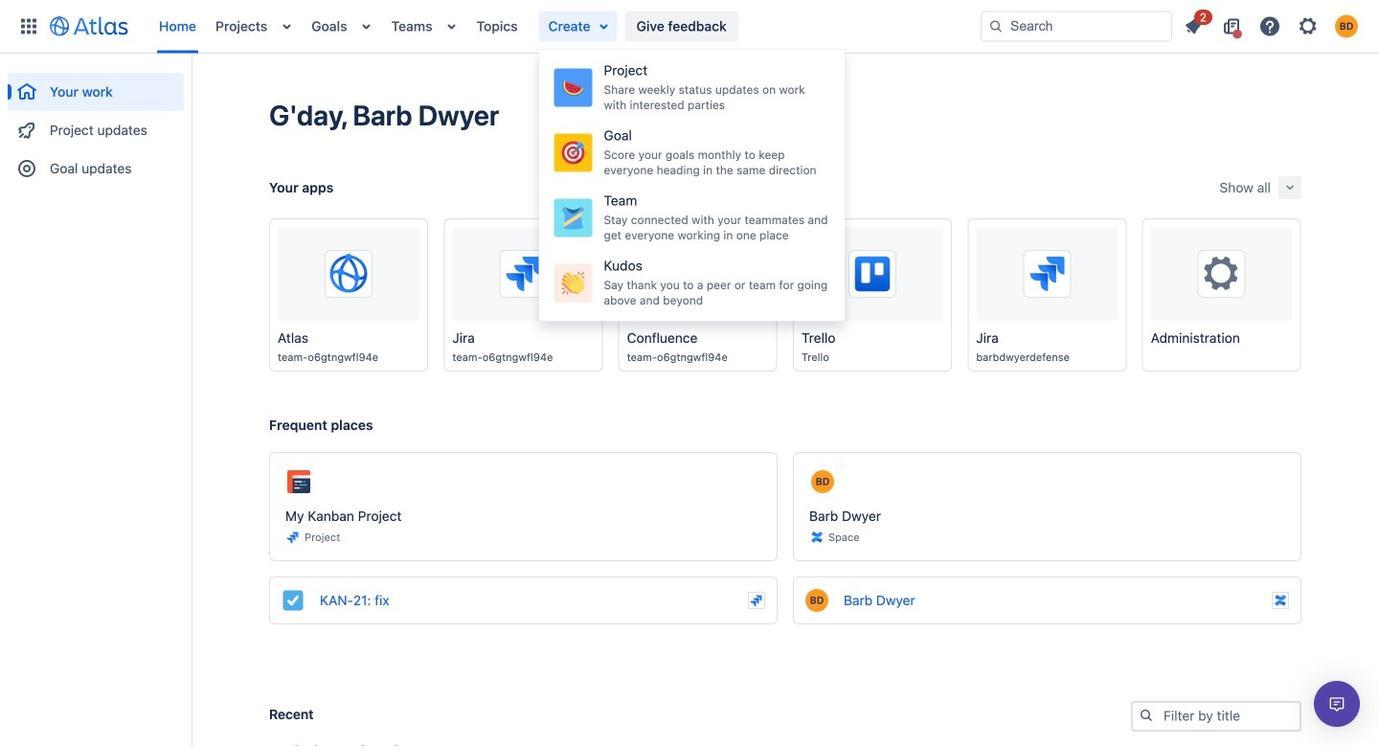 Task type: locate. For each thing, give the bounding box(es) containing it.
top element
[[11, 0, 981, 53]]

list item inside list
[[539, 11, 618, 42]]

:watermelon: image
[[562, 76, 585, 99]]

jira image
[[285, 530, 301, 545]]

list
[[149, 0, 981, 53], [1176, 7, 1368, 42]]

0 vertical spatial settings image
[[1297, 15, 1320, 38]]

0 horizontal spatial settings image
[[1199, 251, 1245, 297]]

jira image
[[285, 530, 301, 545], [749, 593, 764, 608], [749, 593, 764, 608]]

list item
[[1176, 7, 1213, 42], [539, 11, 618, 42]]

list item left help icon
[[1176, 7, 1213, 42]]

switch to... image
[[17, 15, 40, 38]]

:dart: image
[[562, 141, 585, 164]]

:running_shirt_with_sash: image
[[562, 206, 585, 229]]

list item up :watermelon: icon
[[539, 11, 618, 42]]

search image
[[1139, 708, 1154, 723]]

group
[[539, 49, 845, 321], [8, 54, 184, 194]]

:running_shirt_with_sash: image
[[562, 206, 585, 229]]

1 vertical spatial settings image
[[1199, 251, 1245, 297]]

search image
[[989, 19, 1004, 34]]

1 horizontal spatial list
[[1176, 7, 1368, 42]]

0 horizontal spatial list item
[[539, 11, 618, 42]]

tab list
[[262, 736, 1302, 746]]

banner
[[0, 0, 1380, 54]]

notifications image
[[1182, 15, 1205, 38]]

settings image
[[1297, 15, 1320, 38], [1199, 251, 1245, 297]]

confluence image
[[810, 530, 825, 545], [810, 530, 825, 545], [1273, 593, 1289, 608], [1273, 593, 1289, 608]]

None search field
[[981, 11, 1173, 42]]

:watermelon: image
[[562, 76, 585, 99]]



Task type: vqa. For each thing, say whether or not it's contained in the screenshot.
display as timeline image
no



Task type: describe. For each thing, give the bounding box(es) containing it.
help image
[[1259, 15, 1282, 38]]

account image
[[1335, 15, 1358, 38]]

1 horizontal spatial list item
[[1176, 7, 1213, 42]]

0 horizontal spatial list
[[149, 0, 981, 53]]

Search field
[[981, 11, 1173, 42]]

1 horizontal spatial settings image
[[1297, 15, 1320, 38]]

1 horizontal spatial group
[[539, 49, 845, 321]]

0 horizontal spatial group
[[8, 54, 184, 194]]

:clap: image
[[562, 272, 585, 295]]

:clap: image
[[562, 272, 585, 295]]

:dart: image
[[562, 141, 585, 164]]

expand icon image
[[1283, 180, 1298, 195]]

Filter by title field
[[1133, 703, 1300, 730]]



